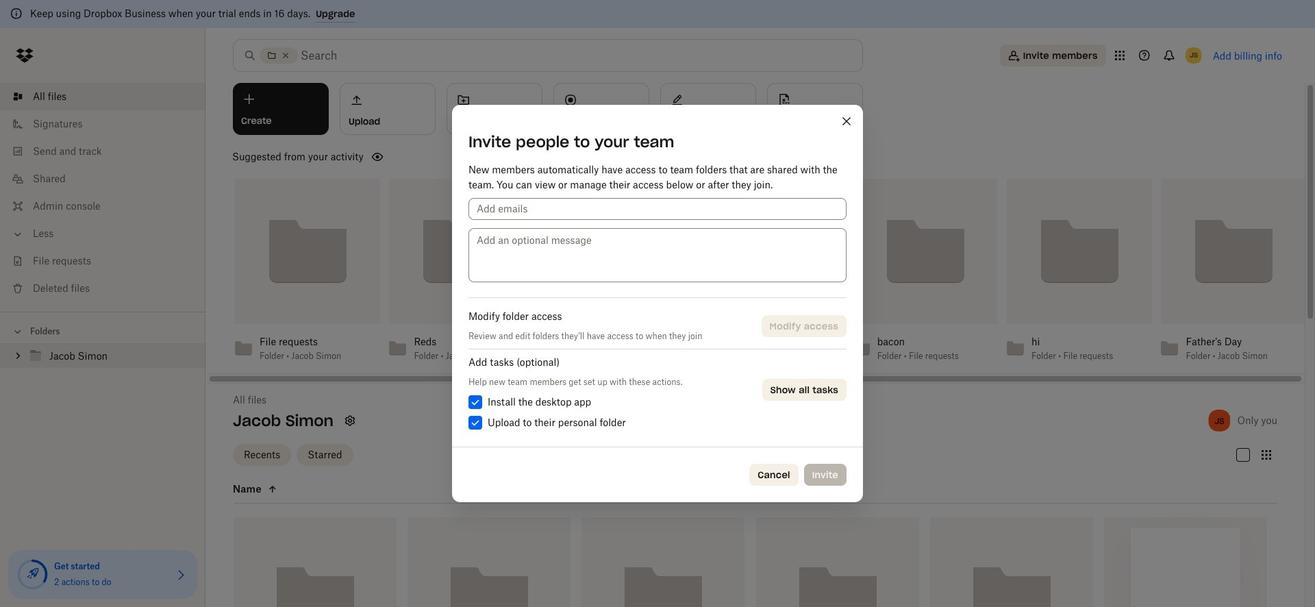 Task type: vqa. For each thing, say whether or not it's contained in the screenshot.
1st Copy link icon from the top
no



Task type: locate. For each thing, give the bounding box(es) containing it.
list item
[[0, 83, 206, 110]]

list
[[0, 75, 206, 312]]

dropbox image
[[11, 42, 38, 69]]

folder, send and track row
[[931, 517, 1094, 607]]

dialog
[[452, 105, 864, 502]]

folder, mother's day row
[[582, 517, 745, 607]]

Add an optional message text field
[[469, 228, 847, 282]]

less image
[[11, 228, 25, 241]]

alert
[[0, 0, 1316, 28]]



Task type: describe. For each thing, give the bounding box(es) containing it.
folder, father's day row
[[234, 517, 397, 607]]

file, _ getting started with dropbox paper.paper row
[[1105, 517, 1268, 607]]

folder, reds row
[[756, 517, 920, 607]]

folder, file requests row
[[408, 517, 571, 607]]

Add emails text field
[[477, 202, 839, 217]]



